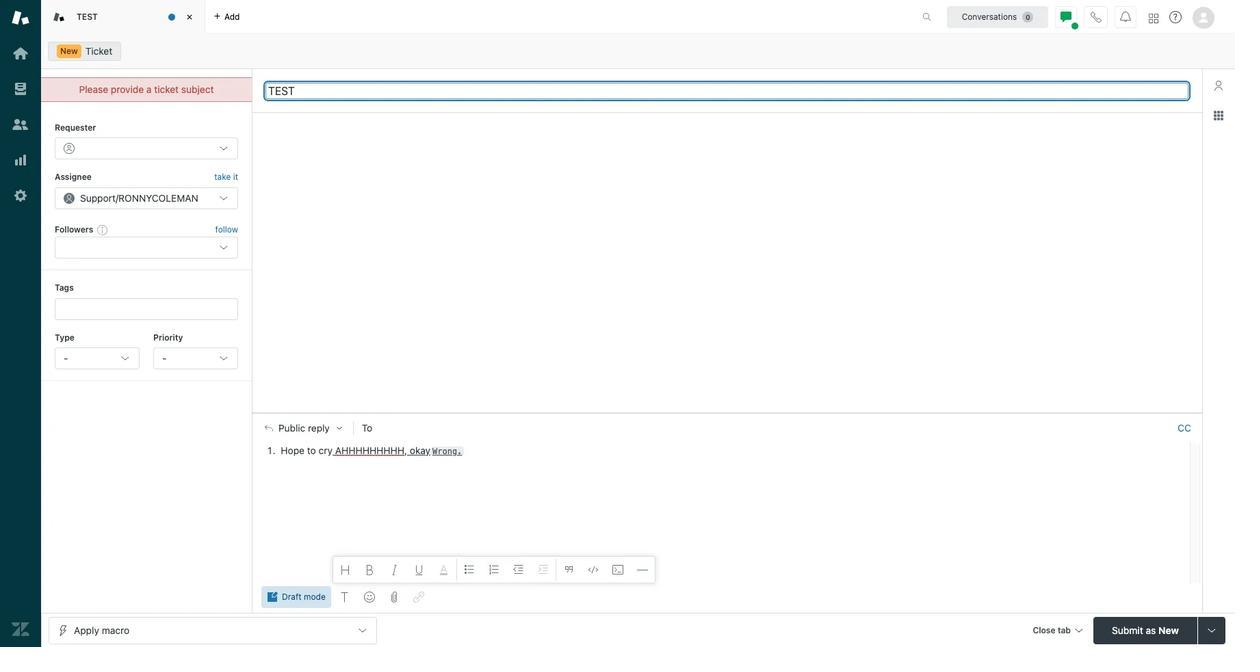 Task type: vqa. For each thing, say whether or not it's contained in the screenshot.
Get Started Icon
yes



Task type: describe. For each thing, give the bounding box(es) containing it.
views image
[[12, 80, 29, 98]]

zendesk products image
[[1149, 13, 1159, 23]]

secondary element
[[41, 38, 1236, 65]]

headings image
[[340, 565, 351, 576]]

tab
[[1058, 625, 1071, 636]]

bold (cmd b) image
[[365, 565, 376, 576]]

increase indent (cmd ]) image
[[538, 565, 549, 576]]

add attachment image
[[389, 592, 400, 603]]

underline (cmd u) image
[[414, 565, 425, 576]]

button displays agent's chat status as online. image
[[1061, 11, 1072, 22]]

take it
[[214, 172, 238, 182]]

assignee element
[[55, 187, 238, 209]]

Followers field
[[65, 241, 209, 255]]

1 vertical spatial new
[[1159, 625, 1179, 636]]

priority
[[153, 332, 183, 343]]

conversations
[[962, 11, 1017, 22]]

public reply button
[[253, 414, 353, 443]]

close
[[1033, 625, 1056, 636]]

customer context image
[[1214, 80, 1225, 91]]

close image
[[183, 10, 196, 24]]

tabs tab list
[[41, 0, 908, 34]]

take
[[214, 172, 231, 182]]

submit
[[1112, 625, 1144, 636]]

info on adding followers image
[[97, 225, 108, 235]]

close tab button
[[1027, 617, 1088, 647]]

test tab
[[41, 0, 205, 34]]

mode
[[304, 592, 326, 602]]

reporting image
[[12, 151, 29, 169]]

provide
[[111, 84, 144, 95]]

displays possible ticket submission types image
[[1207, 625, 1218, 636]]

draft
[[282, 592, 302, 602]]

decrease indent (cmd [) image
[[513, 565, 524, 576]]

follow button
[[215, 224, 238, 236]]

conversations button
[[947, 6, 1049, 28]]

- for priority
[[162, 353, 167, 364]]

Subject field
[[266, 82, 1189, 99]]

close tab
[[1033, 625, 1071, 636]]

cry
[[319, 445, 333, 456]]

support
[[80, 192, 116, 204]]

- button for priority
[[153, 348, 238, 370]]

hope
[[281, 445, 305, 456]]

cc
[[1178, 422, 1192, 434]]

requester
[[55, 123, 96, 133]]

wrong.
[[433, 447, 462, 456]]

tags
[[55, 283, 74, 293]]

horizontal rule (cmd shift l) image
[[637, 565, 648, 576]]

insert emojis image
[[364, 592, 375, 603]]

- button for type
[[55, 348, 140, 370]]

code block (ctrl shift 6) image
[[612, 565, 623, 576]]

add button
[[205, 0, 248, 34]]

please
[[79, 84, 108, 95]]



Task type: locate. For each thing, give the bounding box(es) containing it.
tags element
[[55, 298, 238, 320]]

notifications image
[[1121, 11, 1132, 22]]

please provide a ticket subject
[[79, 84, 214, 95]]

bulleted list (cmd shift 8) image
[[464, 565, 475, 576]]

hope to cry ahhhhhhhhh, okay wrong.
[[281, 445, 462, 456]]

- button down type
[[55, 348, 140, 370]]

0 horizontal spatial new
[[60, 46, 78, 56]]

new right 'as'
[[1159, 625, 1179, 636]]

minimize composer image
[[722, 408, 733, 419]]

italic (cmd i) image
[[389, 565, 400, 576]]

apply
[[74, 625, 99, 636]]

ticket
[[85, 45, 112, 57]]

follow
[[215, 225, 238, 235]]

okay
[[410, 445, 431, 456]]

0 horizontal spatial - button
[[55, 348, 140, 370]]

- down priority
[[162, 353, 167, 364]]

2 - from the left
[[162, 353, 167, 364]]

followers
[[55, 224, 93, 235]]

- for type
[[64, 353, 68, 364]]

new inside secondary element
[[60, 46, 78, 56]]

type
[[55, 332, 75, 343]]

- button down priority
[[153, 348, 238, 370]]

public
[[279, 423, 305, 434]]

as
[[1146, 625, 1156, 636]]

1 horizontal spatial - button
[[153, 348, 238, 370]]

1 - from the left
[[64, 353, 68, 364]]

reply
[[308, 423, 330, 434]]

main element
[[0, 0, 41, 648]]

1 horizontal spatial -
[[162, 353, 167, 364]]

0 horizontal spatial -
[[64, 353, 68, 364]]

get started image
[[12, 44, 29, 62]]

new
[[60, 46, 78, 56], [1159, 625, 1179, 636]]

- button
[[55, 348, 140, 370], [153, 348, 238, 370]]

draft mode button
[[261, 587, 331, 609]]

1 horizontal spatial new
[[1159, 625, 1179, 636]]

to
[[362, 422, 373, 434]]

customers image
[[12, 116, 29, 133]]

format text image
[[339, 592, 350, 603]]

assignee
[[55, 172, 92, 182]]

code span (ctrl shift 5) image
[[588, 565, 599, 576]]

take it button
[[214, 171, 238, 185]]

submit as new
[[1112, 625, 1179, 636]]

apps image
[[1214, 110, 1225, 121]]

to
[[307, 445, 316, 456]]

public reply
[[279, 423, 330, 434]]

apply macro
[[74, 625, 129, 636]]

support / ronnycoleman
[[80, 192, 198, 204]]

admin image
[[12, 187, 29, 205]]

subject
[[181, 84, 214, 95]]

0 vertical spatial new
[[60, 46, 78, 56]]

ronnycoleman
[[118, 192, 198, 204]]

zendesk support image
[[12, 9, 29, 27]]

zendesk image
[[12, 621, 29, 639]]

followers element
[[55, 237, 238, 259]]

ahhhhhhhhh,
[[335, 445, 407, 456]]

-
[[64, 353, 68, 364], [162, 353, 167, 364]]

2 - button from the left
[[153, 348, 238, 370]]

macro
[[102, 625, 129, 636]]

draft mode
[[282, 592, 326, 602]]

test
[[77, 11, 98, 22]]

get help image
[[1170, 11, 1182, 23]]

requester element
[[55, 138, 238, 160]]

add
[[225, 11, 240, 22]]

cc button
[[1178, 422, 1192, 434]]

add link (cmd k) image
[[413, 592, 424, 603]]

ticket
[[154, 84, 179, 95]]

a
[[146, 84, 152, 95]]

- down type
[[64, 353, 68, 364]]

1 - button from the left
[[55, 348, 140, 370]]

it
[[233, 172, 238, 182]]

numbered list (cmd shift 7) image
[[489, 565, 500, 576]]

quote (cmd shift 9) image
[[563, 565, 574, 576]]

Public reply composer Draft mode text field
[[259, 443, 1186, 471]]

new left the ticket
[[60, 46, 78, 56]]

/
[[116, 192, 118, 204]]



